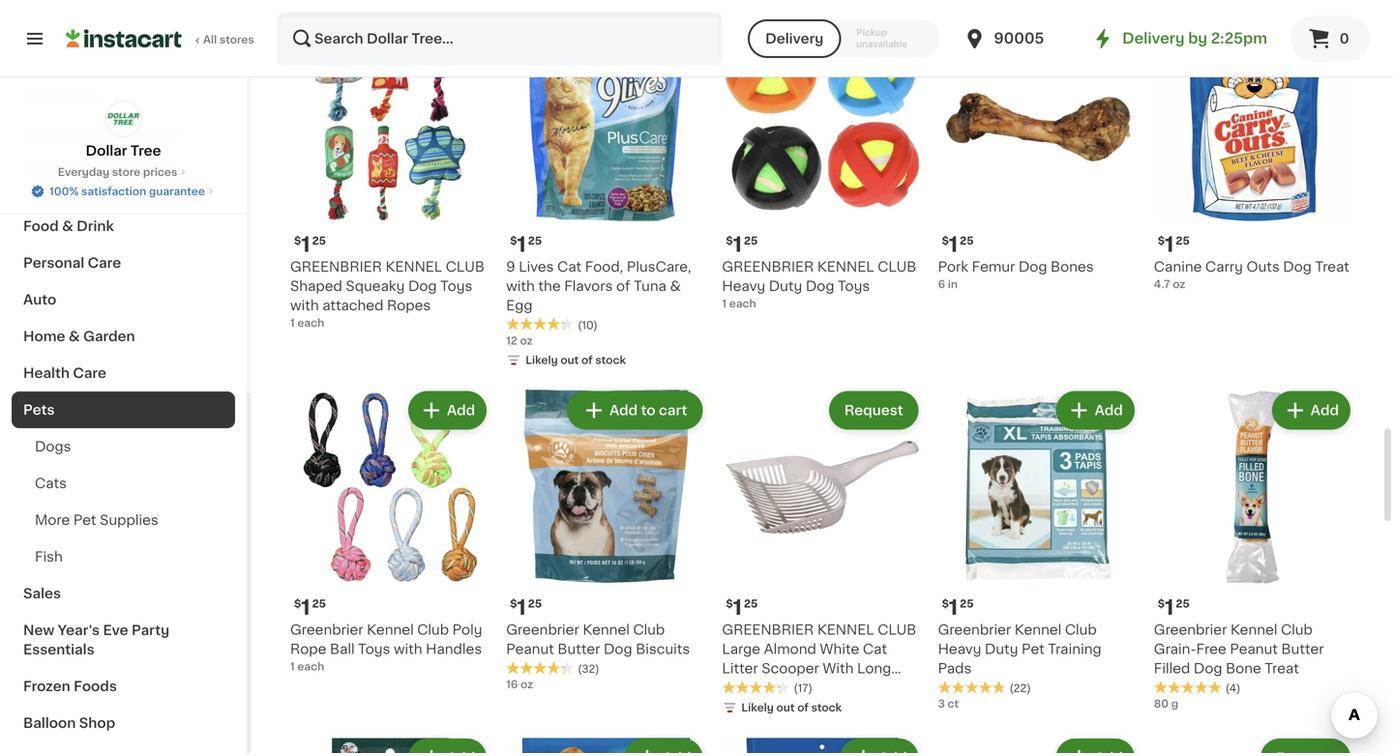 Task type: vqa. For each thing, say whether or not it's contained in the screenshot.
Period
no



Task type: locate. For each thing, give the bounding box(es) containing it.
0 vertical spatial home
[[23, 164, 65, 177]]

kennel inside "greenbrier kennel club heavy duty pet training pads"
[[1015, 624, 1062, 637]]

4 greenbrier from the left
[[1154, 624, 1227, 637]]

toys for duty
[[838, 280, 870, 293]]

dog inside greenbrier kennel club peanut butter dog biscuits
[[604, 643, 633, 657]]

1 horizontal spatial with
[[394, 643, 423, 657]]

pet
[[73, 514, 96, 527], [1022, 643, 1045, 657]]

dollar tree
[[86, 144, 161, 158]]

treat inside "greenbrier kennel club grain-free peanut butter filled dog bone treat"
[[1265, 663, 1300, 676]]

pluscare,
[[627, 260, 692, 274]]

heavy
[[722, 280, 766, 293], [938, 643, 982, 657]]

likely down handle
[[742, 703, 774, 714]]

1 horizontal spatial pet
[[1022, 643, 1045, 657]]

with up egg
[[506, 280, 535, 293]]

duty
[[769, 280, 803, 293], [985, 643, 1019, 657]]

club up long
[[878, 624, 917, 637]]

1 inside greenbrier kennel club poly rope ball toys with handles 1 each
[[290, 662, 295, 673]]

egg
[[506, 299, 533, 312]]

heavy for pads
[[938, 643, 982, 657]]

0 horizontal spatial duty
[[769, 280, 803, 293]]

0 vertical spatial stock
[[596, 355, 626, 366]]

2 peanut from the left
[[1230, 643, 1278, 657]]

greenbrier inside "greenbrier kennel club grain-free peanut butter filled dog bone treat"
[[1154, 624, 1227, 637]]

1 horizontal spatial heavy
[[938, 643, 982, 657]]

25 up large
[[744, 599, 758, 610]]

peanut up 16 oz
[[506, 643, 554, 657]]

1 for 9 lives cat food, pluscare, with the flavors of tuna & egg
[[517, 235, 526, 255]]

1 horizontal spatial treat
[[1316, 260, 1350, 274]]

greenbrier inside "greenbrier kennel club heavy duty pet training pads"
[[938, 624, 1011, 637]]

0 vertical spatial of
[[616, 280, 630, 293]]

balloon shop link
[[12, 705, 235, 742]]

$ 1 25 up grain-
[[1158, 598, 1190, 618]]

club inside greenbrier kennel club peanut butter dog biscuits
[[633, 624, 665, 637]]

more
[[35, 514, 70, 527]]

ball
[[330, 643, 355, 657]]

add button for heavy
[[842, 30, 917, 65]]

0 vertical spatial each
[[729, 298, 756, 309]]

dog inside "greenbrier kennel club grain-free peanut butter filled dog bone treat"
[[1194, 663, 1223, 676]]

2 home from the top
[[23, 330, 65, 344]]

0 vertical spatial heavy
[[722, 280, 766, 293]]

of down (10)
[[582, 355, 593, 366]]

cat up flavors
[[557, 260, 582, 274]]

1 for greenbrier kennel club poly rope ball toys with handles
[[301, 598, 310, 618]]

1 for greenbrier kennel club shaped squeaky dog toys with attached ropes
[[301, 235, 310, 255]]

product group
[[290, 24, 491, 331], [506, 24, 707, 372], [722, 24, 923, 312], [938, 24, 1139, 292], [1154, 24, 1355, 292], [290, 387, 491, 675], [506, 387, 707, 693], [722, 387, 923, 720], [938, 387, 1139, 712], [1154, 387, 1355, 712], [290, 736, 491, 754], [506, 736, 707, 754], [722, 736, 923, 754], [938, 736, 1139, 754], [1154, 736, 1355, 754]]

$ for 9 lives cat food, pluscare, with the flavors of tuna & egg
[[510, 236, 517, 246]]

butter up (32)
[[558, 643, 600, 657]]

& for drink
[[62, 220, 73, 233]]

peanut inside greenbrier kennel club peanut butter dog biscuits
[[506, 643, 554, 657]]

0 horizontal spatial delivery
[[766, 32, 824, 45]]

1 for canine carry outs dog treat
[[1165, 235, 1174, 255]]

3 greenbrier from the left
[[938, 624, 1011, 637]]

apparel & accessories link
[[12, 115, 235, 152]]

$ for greenbrier kennel club heavy duty pet training pads
[[942, 599, 949, 610]]

heavy for 1
[[722, 280, 766, 293]]

0 horizontal spatial toys
[[358, 643, 390, 657]]

$ 1 25 up canine
[[1158, 235, 1190, 255]]

toys inside greenbrier kennel club shaped squeaky dog toys with attached ropes 1 each
[[440, 280, 473, 293]]

$ for greenbrier kennel club heavy duty dog toys
[[726, 236, 733, 246]]

1 horizontal spatial butter
[[1282, 643, 1324, 657]]

stock down the (17) at the right
[[812, 703, 842, 714]]

kennel inside greenbrier kennel club poly rope ball toys with handles 1 each
[[367, 624, 414, 637]]

electronics
[[23, 90, 102, 104]]

1 vertical spatial heavy
[[938, 643, 982, 657]]

oz right 4.7
[[1173, 279, 1186, 290]]

add to cart
[[610, 404, 687, 417]]

0 horizontal spatial treat
[[1265, 663, 1300, 676]]

0 horizontal spatial pet
[[73, 514, 96, 527]]

1 vertical spatial likely
[[742, 703, 774, 714]]

of down the (17) at the right
[[798, 703, 809, 714]]

sales link
[[12, 576, 235, 613]]

add for greenbrier kennel club heavy duty dog toys
[[879, 40, 907, 54]]

with inside 9 lives cat food, pluscare, with the flavors of tuna & egg
[[506, 280, 535, 293]]

home for home improvement & hardware
[[23, 164, 65, 177]]

25 up grain-
[[1176, 599, 1190, 610]]

toys inside greenbrier kennel club poly rope ball toys with handles 1 each
[[358, 643, 390, 657]]

with down shaped
[[290, 299, 319, 312]]

everyday store prices link
[[58, 165, 189, 180]]

$ 1 25 up pork
[[942, 235, 974, 255]]

25 for greenbrier kennel club grain-free peanut butter filled dog bone treat
[[1176, 599, 1190, 610]]

each
[[729, 298, 756, 309], [297, 318, 324, 328], [297, 662, 324, 673]]

treat inside canine carry outs dog treat 4.7 oz
[[1316, 260, 1350, 274]]

2 vertical spatial of
[[798, 703, 809, 714]]

25 up pads
[[960, 599, 974, 610]]

& up the dollar
[[81, 127, 92, 140]]

greenbrier inside greenbrier kennel club peanut butter dog biscuits
[[506, 624, 579, 637]]

3 kennel from the left
[[1015, 624, 1062, 637]]

biscuits
[[636, 643, 690, 657]]

home inside home improvement & hardware
[[23, 164, 65, 177]]

0 vertical spatial cat
[[557, 260, 582, 274]]

2 vertical spatial with
[[394, 643, 423, 657]]

kennel up bone
[[1231, 624, 1278, 637]]

1 horizontal spatial duty
[[985, 643, 1019, 657]]

add button for dog
[[1274, 30, 1349, 65]]

1 vertical spatial stock
[[812, 703, 842, 714]]

kennel up (32)
[[583, 624, 630, 637]]

(10)
[[578, 320, 598, 331]]

0 vertical spatial pet
[[73, 514, 96, 527]]

apparel
[[23, 127, 78, 140]]

1 vertical spatial cat
[[863, 643, 887, 657]]

2 club from the left
[[633, 624, 665, 637]]

2 greenbrier from the left
[[506, 624, 579, 637]]

$ for pork femur dog bones
[[942, 236, 949, 246]]

& inside home improvement & hardware
[[166, 164, 177, 177]]

pets
[[23, 404, 55, 417]]

3 club from the left
[[1065, 624, 1097, 637]]

club
[[417, 624, 449, 637], [633, 624, 665, 637], [1065, 624, 1097, 637], [1281, 624, 1313, 637]]

out down (10)
[[561, 355, 579, 366]]

peanut
[[506, 643, 554, 657], [1230, 643, 1278, 657]]

$ 1 25 for greenbrier kennel club heavy duty pet training pads
[[942, 598, 974, 618]]

with inside greenbrier kennel club poly rope ball toys with handles 1 each
[[394, 643, 423, 657]]

0 horizontal spatial stock
[[596, 355, 626, 366]]

prices
[[143, 167, 177, 178]]

club for greenbrier kennel club heavy duty dog toys
[[878, 260, 917, 274]]

greenbrier up 16 oz
[[506, 624, 579, 637]]

3 ct
[[938, 699, 959, 710]]

$ 1 25
[[294, 235, 326, 255], [726, 235, 758, 255], [510, 235, 542, 255], [942, 235, 974, 255], [1158, 235, 1190, 255], [294, 598, 326, 618], [726, 598, 758, 618], [510, 598, 542, 618], [942, 598, 974, 618], [1158, 598, 1190, 618]]

heavy up pads
[[938, 643, 982, 657]]

duty for dog
[[769, 280, 803, 293]]

with left handles
[[394, 643, 423, 657]]

kennel
[[367, 624, 414, 637], [583, 624, 630, 637], [1015, 624, 1062, 637], [1231, 624, 1278, 637]]

1 horizontal spatial toys
[[440, 280, 473, 293]]

$ 1 25 up the lives at the left of the page
[[510, 235, 542, 255]]

out down the (17) at the right
[[777, 703, 795, 714]]

treat
[[1316, 260, 1350, 274], [1265, 663, 1300, 676]]

carry
[[1206, 260, 1243, 274]]

2:25pm
[[1211, 31, 1268, 45]]

pet up (22)
[[1022, 643, 1045, 657]]

$ 1 25 up 16 oz
[[510, 598, 542, 618]]

kennel left poly
[[367, 624, 414, 637]]

greenbrier inside greenbrier kennel club large almond white cat litter scooper with long handle
[[722, 624, 814, 637]]

femur
[[972, 260, 1015, 274]]

1 peanut from the left
[[506, 643, 554, 657]]

of left tuna
[[616, 280, 630, 293]]

delivery
[[1123, 31, 1185, 45], [766, 32, 824, 45]]

2 horizontal spatial toys
[[838, 280, 870, 293]]

cat inside greenbrier kennel club large almond white cat litter scooper with long handle
[[863, 643, 887, 657]]

health
[[23, 367, 70, 380]]

pet inside "greenbrier kennel club heavy duty pet training pads"
[[1022, 643, 1045, 657]]

0 vertical spatial out
[[561, 355, 579, 366]]

0 vertical spatial likely
[[526, 355, 558, 366]]

1 vertical spatial duty
[[985, 643, 1019, 657]]

kennel for squeaky
[[386, 260, 442, 274]]

home up hardware
[[23, 164, 65, 177]]

greenbrier for greenbrier kennel club grain-free peanut butter filled dog bone treat
[[1154, 624, 1227, 637]]

$ for greenbrier kennel club poly rope ball toys with handles
[[294, 599, 301, 610]]

kennel
[[386, 260, 442, 274], [818, 260, 874, 274], [818, 624, 874, 637]]

2 kennel from the left
[[583, 624, 630, 637]]

& right tuna
[[670, 280, 681, 293]]

drink
[[77, 220, 114, 233]]

& up guarantee
[[166, 164, 177, 177]]

0 vertical spatial with
[[506, 280, 535, 293]]

1 vertical spatial pet
[[1022, 643, 1045, 657]]

kennel inside "greenbrier kennel club grain-free peanut butter filled dog bone treat"
[[1231, 624, 1278, 637]]

add button for bones
[[1058, 30, 1133, 65]]

kennel inside greenbrier kennel club shaped squeaky dog toys with attached ropes 1 each
[[386, 260, 442, 274]]

add for greenbrier kennel club poly rope ball toys with handles
[[447, 404, 475, 417]]

greenbrier inside greenbrier kennel club shaped squeaky dog toys with attached ropes 1 each
[[290, 260, 382, 274]]

1 club from the left
[[417, 624, 449, 637]]

each inside greenbrier kennel club poly rope ball toys with handles 1 each
[[297, 662, 324, 673]]

club inside "greenbrier kennel club heavy duty pet training pads"
[[1065, 624, 1097, 637]]

care down home & garden
[[73, 367, 106, 380]]

1 vertical spatial care
[[73, 367, 106, 380]]

dog
[[1019, 260, 1048, 274], [1283, 260, 1312, 274], [408, 280, 437, 293], [806, 280, 835, 293], [604, 643, 633, 657], [1194, 663, 1223, 676]]

club left 9
[[446, 260, 485, 274]]

1 horizontal spatial cat
[[863, 643, 887, 657]]

greenbrier up pads
[[938, 624, 1011, 637]]

1 home from the top
[[23, 164, 65, 177]]

likely out of stock down (10)
[[526, 355, 626, 366]]

duty inside greenbrier kennel club heavy duty dog toys 1 each
[[769, 280, 803, 293]]

1 vertical spatial likely out of stock
[[742, 703, 842, 714]]

canine carry outs dog treat 4.7 oz
[[1154, 260, 1350, 290]]

25 for greenbrier kennel club heavy duty dog toys
[[744, 236, 758, 246]]

floral link
[[12, 42, 235, 78]]

1 horizontal spatial out
[[777, 703, 795, 714]]

1 vertical spatial oz
[[520, 336, 533, 346]]

heavy inside "greenbrier kennel club heavy duty pet training pads"
[[938, 643, 982, 657]]

each inside greenbrier kennel club heavy duty dog toys 1 each
[[729, 298, 756, 309]]

25 up shaped
[[312, 236, 326, 246]]

care for health care
[[73, 367, 106, 380]]

greenbrier for shaped
[[290, 260, 382, 274]]

tuna
[[634, 280, 667, 293]]

heavy right tuna
[[722, 280, 766, 293]]

$ 1 25 up the rope
[[294, 598, 326, 618]]

frozen foods link
[[12, 669, 235, 705]]

request
[[845, 404, 903, 417]]

2 horizontal spatial with
[[506, 280, 535, 293]]

$ 1 25 for 9 lives cat food, pluscare, with the flavors of tuna & egg
[[510, 235, 542, 255]]

home improvement & hardware
[[23, 164, 177, 196]]

1 horizontal spatial peanut
[[1230, 643, 1278, 657]]

club inside "greenbrier kennel club grain-free peanut butter filled dog bone treat"
[[1281, 624, 1313, 637]]

1 horizontal spatial likely out of stock
[[742, 703, 842, 714]]

kennel inside greenbrier kennel club heavy duty dog toys 1 each
[[818, 260, 874, 274]]

$ 1 25 up pads
[[942, 598, 974, 618]]

duty inside "greenbrier kennel club heavy duty pet training pads"
[[985, 643, 1019, 657]]

dogs
[[35, 440, 71, 454]]

25 for pork femur dog bones
[[960, 236, 974, 246]]

90005
[[994, 31, 1045, 45]]

0 vertical spatial likely out of stock
[[526, 355, 626, 366]]

delivery inside button
[[766, 32, 824, 45]]

club inside greenbrier kennel club shaped squeaky dog toys with attached ropes 1 each
[[446, 260, 485, 274]]

delivery for delivery
[[766, 32, 824, 45]]

toys for rope
[[358, 643, 390, 657]]

0 vertical spatial care
[[88, 256, 121, 270]]

0
[[1340, 32, 1350, 45]]

$ 1 25 up greenbrier kennel club heavy duty dog toys 1 each
[[726, 235, 758, 255]]

0 vertical spatial treat
[[1316, 260, 1350, 274]]

greenbrier inside greenbrier kennel club heavy duty dog toys 1 each
[[722, 260, 814, 274]]

cats
[[35, 477, 67, 491]]

hardware
[[23, 183, 91, 196]]

2 butter from the left
[[1282, 643, 1324, 657]]

long
[[857, 663, 892, 676]]

$ 1 25 up large
[[726, 598, 758, 618]]

stock down (10)
[[596, 355, 626, 366]]

kennel inside greenbrier kennel club large almond white cat litter scooper with long handle
[[818, 624, 874, 637]]

kennel inside greenbrier kennel club peanut butter dog biscuits
[[583, 624, 630, 637]]

1 horizontal spatial of
[[616, 280, 630, 293]]

0 horizontal spatial cat
[[557, 260, 582, 274]]

dog inside pork femur dog bones 6 in
[[1019, 260, 1048, 274]]

greenbrier kennel club peanut butter dog biscuits
[[506, 624, 690, 657]]

oz
[[1173, 279, 1186, 290], [520, 336, 533, 346], [521, 680, 533, 691]]

0 horizontal spatial likely out of stock
[[526, 355, 626, 366]]

butter right free
[[1282, 643, 1324, 657]]

25 up the rope
[[312, 599, 326, 610]]

peanut up bone
[[1230, 643, 1278, 657]]

$ for greenbrier kennel club grain-free peanut butter filled dog bone treat
[[1158, 599, 1165, 610]]

care down the drink
[[88, 256, 121, 270]]

25 for greenbrier kennel club large almond white cat litter scooper with long handle
[[744, 599, 758, 610]]

likely down 12 oz
[[526, 355, 558, 366]]

25 up canine
[[1176, 236, 1190, 246]]

25
[[312, 236, 326, 246], [744, 236, 758, 246], [528, 236, 542, 246], [960, 236, 974, 246], [1176, 236, 1190, 246], [312, 599, 326, 610], [744, 599, 758, 610], [528, 599, 542, 610], [960, 599, 974, 610], [1176, 599, 1190, 610]]

with for greenbrier kennel club poly rope ball toys with handles
[[394, 643, 423, 657]]

treat right 'outs'
[[1316, 260, 1350, 274]]

$ 1 25 for greenbrier kennel club poly rope ball toys with handles
[[294, 598, 326, 618]]

with inside greenbrier kennel club shaped squeaky dog toys with attached ropes 1 each
[[290, 299, 319, 312]]

25 up greenbrier kennel club peanut butter dog biscuits
[[528, 599, 542, 610]]

likely out of stock down the (17) at the right
[[742, 703, 842, 714]]

1 vertical spatial treat
[[1265, 663, 1300, 676]]

to
[[641, 404, 656, 417]]

None search field
[[277, 12, 723, 66]]

4 club from the left
[[1281, 624, 1313, 637]]

oz right 16
[[521, 680, 533, 691]]

club inside greenbrier kennel club heavy duty dog toys 1 each
[[878, 260, 917, 274]]

care
[[88, 256, 121, 270], [73, 367, 106, 380]]

& right food
[[62, 220, 73, 233]]

in
[[948, 279, 958, 290]]

25 up the lives at the left of the page
[[528, 236, 542, 246]]

frozen
[[23, 680, 70, 694]]

dog inside canine carry outs dog treat 4.7 oz
[[1283, 260, 1312, 274]]

oz for 9 lives cat food, pluscare, with the flavors of tuna & egg
[[520, 336, 533, 346]]

$ 1 25 for pork femur dog bones
[[942, 235, 974, 255]]

1 vertical spatial each
[[297, 318, 324, 328]]

with for greenbrier kennel club shaped squeaky dog toys with attached ropes
[[290, 299, 319, 312]]

club
[[446, 260, 485, 274], [878, 260, 917, 274], [878, 624, 917, 637]]

toys inside greenbrier kennel club heavy duty dog toys 1 each
[[838, 280, 870, 293]]

1 horizontal spatial stock
[[812, 703, 842, 714]]

1 horizontal spatial delivery
[[1123, 31, 1185, 45]]

club for greenbrier kennel club peanut butter dog biscuits
[[633, 624, 665, 637]]

0 horizontal spatial with
[[290, 299, 319, 312]]

pork
[[938, 260, 969, 274]]

cat up long
[[863, 643, 887, 657]]

home up health
[[23, 330, 65, 344]]

club for greenbrier kennel club shaped squeaky dog toys with attached ropes
[[446, 260, 485, 274]]

auto
[[23, 293, 56, 307]]

likely
[[526, 355, 558, 366], [742, 703, 774, 714]]

0 vertical spatial oz
[[1173, 279, 1186, 290]]

with
[[823, 663, 854, 676]]

home & garden link
[[12, 318, 235, 355]]

2 vertical spatial each
[[297, 662, 324, 673]]

1 for pork femur dog bones
[[949, 235, 958, 255]]

sales
[[23, 587, 61, 601]]

0 horizontal spatial out
[[561, 355, 579, 366]]

1 for greenbrier kennel club large almond white cat litter scooper with long handle
[[733, 598, 742, 618]]

pet right more
[[73, 514, 96, 527]]

$ 1 25 up shaped
[[294, 235, 326, 255]]

pads
[[938, 663, 972, 676]]

25 up pork
[[960, 236, 974, 246]]

1 kennel from the left
[[367, 624, 414, 637]]

add
[[447, 40, 475, 54], [879, 40, 907, 54], [1095, 40, 1123, 54], [1311, 40, 1339, 54], [447, 404, 475, 417], [610, 404, 638, 417], [1095, 404, 1123, 417], [1311, 404, 1339, 417]]

more pet supplies
[[35, 514, 158, 527]]

1 vertical spatial with
[[290, 299, 319, 312]]

25 up greenbrier kennel club heavy duty dog toys 1 each
[[744, 236, 758, 246]]

greenbrier for greenbrier kennel club heavy duty pet training pads
[[938, 624, 1011, 637]]

0 vertical spatial duty
[[769, 280, 803, 293]]

club left pork
[[878, 260, 917, 274]]

food & drink
[[23, 220, 114, 233]]

4 kennel from the left
[[1231, 624, 1278, 637]]

fish
[[35, 551, 63, 564]]

1 vertical spatial home
[[23, 330, 65, 344]]

heavy inside greenbrier kennel club heavy duty dog toys 1 each
[[722, 280, 766, 293]]

kennel up training
[[1015, 624, 1062, 637]]

greenbrier kennel club heavy duty dog toys 1 each
[[722, 260, 917, 309]]

1 butter from the left
[[558, 643, 600, 657]]

2 vertical spatial oz
[[521, 680, 533, 691]]

& left garden at the left top of the page
[[69, 330, 80, 344]]

handle
[[722, 682, 771, 695]]

oz right 12
[[520, 336, 533, 346]]

improvement
[[69, 164, 162, 177]]

1 greenbrier from the left
[[290, 624, 363, 637]]

0 horizontal spatial heavy
[[722, 280, 766, 293]]

4.7
[[1154, 279, 1171, 290]]

satisfaction
[[81, 186, 146, 197]]

greenbrier up ball
[[290, 624, 363, 637]]

0 horizontal spatial peanut
[[506, 643, 554, 657]]

$ for greenbrier kennel club peanut butter dog biscuits
[[510, 599, 517, 610]]

0 horizontal spatial butter
[[558, 643, 600, 657]]

greenbrier up grain-
[[1154, 624, 1227, 637]]

pork femur dog bones 6 in
[[938, 260, 1094, 290]]

treat right bone
[[1265, 663, 1300, 676]]

0 horizontal spatial of
[[582, 355, 593, 366]]

essentials
[[23, 644, 94, 657]]

0 horizontal spatial likely
[[526, 355, 558, 366]]



Task type: describe. For each thing, give the bounding box(es) containing it.
$ 1 25 for canine carry outs dog treat
[[1158, 235, 1190, 255]]

greenbrier kennel club poly rope ball toys with handles 1 each
[[290, 624, 482, 673]]

pets link
[[12, 392, 235, 429]]

cat inside 9 lives cat food, pluscare, with the flavors of tuna & egg
[[557, 260, 582, 274]]

dogs link
[[12, 429, 235, 465]]

& for accessories
[[81, 127, 92, 140]]

duty for pet
[[985, 643, 1019, 657]]

kennel for greenbrier kennel club peanut butter dog biscuits
[[583, 624, 630, 637]]

toys for squeaky
[[440, 280, 473, 293]]

club inside greenbrier kennel club large almond white cat litter scooper with long handle
[[878, 624, 917, 637]]

care for personal care
[[88, 256, 121, 270]]

dollar tree logo image
[[105, 101, 142, 137]]

kennel for greenbrier kennel club grain-free peanut butter filled dog bone treat
[[1231, 624, 1278, 637]]

kennel for almond
[[818, 624, 874, 637]]

of inside 9 lives cat food, pluscare, with the flavors of tuna & egg
[[616, 280, 630, 293]]

butter inside greenbrier kennel club peanut butter dog biscuits
[[558, 643, 600, 657]]

$ 1 25 for greenbrier kennel club shaped squeaky dog toys with attached ropes
[[294, 235, 326, 255]]

Search field
[[279, 14, 721, 64]]

9 lives cat food, pluscare, with the flavors of tuna & egg
[[506, 260, 692, 312]]

by
[[1189, 31, 1208, 45]]

the
[[538, 280, 561, 293]]

stores
[[220, 34, 254, 45]]

new year's eve party essentials
[[23, 624, 169, 657]]

club for greenbrier kennel club heavy duty pet training pads
[[1065, 624, 1097, 637]]

25 for canine carry outs dog treat
[[1176, 236, 1190, 246]]

(17)
[[794, 684, 813, 694]]

pet inside 'link'
[[73, 514, 96, 527]]

1 inside greenbrier kennel club shaped squeaky dog toys with attached ropes 1 each
[[290, 318, 295, 328]]

balloon
[[23, 717, 76, 731]]

dog inside greenbrier kennel club heavy duty dog toys 1 each
[[806, 280, 835, 293]]

cats link
[[12, 465, 235, 502]]

add button for shaped
[[410, 30, 485, 65]]

add for greenbrier kennel club heavy duty pet training pads
[[1095, 404, 1123, 417]]

1 for greenbrier kennel club peanut butter dog biscuits
[[517, 598, 526, 618]]

add button for poly
[[410, 393, 485, 428]]

ropes
[[387, 299, 431, 312]]

free
[[1197, 643, 1227, 657]]

home improvement & hardware link
[[12, 152, 235, 208]]

80
[[1154, 699, 1169, 710]]

kennel for greenbrier kennel club heavy duty pet training pads
[[1015, 624, 1062, 637]]

dog inside greenbrier kennel club shaped squeaky dog toys with attached ropes 1 each
[[408, 280, 437, 293]]

$ 1 25 for greenbrier kennel club heavy duty dog toys
[[726, 235, 758, 255]]

25 for greenbrier kennel club heavy duty pet training pads
[[960, 599, 974, 610]]

personal care
[[23, 256, 121, 270]]

oz inside canine carry outs dog treat 4.7 oz
[[1173, 279, 1186, 290]]

new
[[23, 624, 54, 638]]

foods
[[74, 680, 117, 694]]

club inside greenbrier kennel club poly rope ball toys with handles 1 each
[[417, 624, 449, 637]]

add for greenbrier kennel club shaped squeaky dog toys with attached ropes
[[447, 40, 475, 54]]

party
[[132, 624, 169, 638]]

$ 1 25 for greenbrier kennel club peanut butter dog biscuits
[[510, 598, 542, 618]]

1 inside greenbrier kennel club heavy duty dog toys 1 each
[[722, 298, 727, 309]]

handles
[[426, 643, 482, 657]]

$ for greenbrier kennel club shaped squeaky dog toys with attached ropes
[[294, 236, 301, 246]]

greenbrier for heavy
[[722, 260, 814, 274]]

greenbrier inside greenbrier kennel club poly rope ball toys with handles 1 each
[[290, 624, 363, 637]]

$ 1 25 for greenbrier kennel club large almond white cat litter scooper with long handle
[[726, 598, 758, 618]]

dollar
[[86, 144, 127, 158]]

25 for 9 lives cat food, pluscare, with the flavors of tuna & egg
[[528, 236, 542, 246]]

health care link
[[12, 355, 235, 392]]

25 for greenbrier kennel club poly rope ball toys with handles
[[312, 599, 326, 610]]

peanut inside "greenbrier kennel club grain-free peanut butter filled dog bone treat"
[[1230, 643, 1278, 657]]

cart
[[659, 404, 687, 417]]

new year's eve party essentials link
[[12, 613, 235, 669]]

(22)
[[1010, 684, 1031, 694]]

almond
[[764, 643, 817, 657]]

auto link
[[12, 282, 235, 318]]

1 horizontal spatial likely
[[742, 703, 774, 714]]

food
[[23, 220, 59, 233]]

kennel for duty
[[818, 260, 874, 274]]

$ 1 25 for greenbrier kennel club grain-free peanut butter filled dog bone treat
[[1158, 598, 1190, 618]]

9
[[506, 260, 515, 274]]

1 for greenbrier kennel club heavy duty pet training pads
[[949, 598, 958, 618]]

balloon shop
[[23, 717, 115, 731]]

3
[[938, 699, 945, 710]]

1 vertical spatial of
[[582, 355, 593, 366]]

add inside "button"
[[610, 404, 638, 417]]

store
[[112, 167, 141, 178]]

personal care link
[[12, 245, 235, 282]]

greenbrier kennel club grain-free peanut butter filled dog bone treat
[[1154, 624, 1324, 676]]

club for greenbrier kennel club grain-free peanut butter filled dog bone treat
[[1281, 624, 1313, 637]]

g
[[1172, 699, 1179, 710]]

more pet supplies link
[[12, 502, 235, 539]]

year's
[[58, 624, 100, 638]]

greenbrier for greenbrier kennel club peanut butter dog biscuits
[[506, 624, 579, 637]]

100% satisfaction guarantee
[[49, 186, 205, 197]]

delivery for delivery by 2:25pm
[[1123, 31, 1185, 45]]

tree
[[130, 144, 161, 158]]

80 g
[[1154, 699, 1179, 710]]

add for canine carry outs dog treat
[[1311, 40, 1339, 54]]

(32)
[[578, 664, 600, 675]]

greenbrier for large
[[722, 624, 814, 637]]

apparel & accessories
[[23, 127, 181, 140]]

& inside 9 lives cat food, pluscare, with the flavors of tuna & egg
[[670, 280, 681, 293]]

butter inside "greenbrier kennel club grain-free peanut butter filled dog bone treat"
[[1282, 643, 1324, 657]]

electronics link
[[12, 78, 235, 115]]

poly
[[453, 624, 482, 637]]

25 for greenbrier kennel club shaped squeaky dog toys with attached ropes
[[312, 236, 326, 246]]

add for greenbrier kennel club grain-free peanut butter filled dog bone treat
[[1311, 404, 1339, 417]]

25 for greenbrier kennel club peanut butter dog biscuits
[[528, 599, 542, 610]]

1 for greenbrier kennel club heavy duty dog toys
[[733, 235, 742, 255]]

12 oz
[[506, 336, 533, 346]]

accessories
[[95, 127, 181, 140]]

2 horizontal spatial of
[[798, 703, 809, 714]]

shop
[[79, 717, 115, 731]]

guarantee
[[149, 186, 205, 197]]

food,
[[585, 260, 624, 274]]

scooper
[[762, 663, 819, 676]]

supplies
[[100, 514, 158, 527]]

ct
[[948, 699, 959, 710]]

instacart logo image
[[66, 27, 182, 50]]

$ for greenbrier kennel club large almond white cat litter scooper with long handle
[[726, 599, 733, 610]]

home for home & garden
[[23, 330, 65, 344]]

1 for greenbrier kennel club grain-free peanut butter filled dog bone treat
[[1165, 598, 1174, 618]]

filled
[[1154, 663, 1191, 676]]

all stores
[[203, 34, 254, 45]]

oz for greenbrier kennel club peanut butter dog biscuits
[[521, 680, 533, 691]]

(4)
[[1226, 684, 1241, 694]]

100%
[[49, 186, 79, 197]]

floral
[[23, 53, 62, 67]]

each inside greenbrier kennel club shaped squeaky dog toys with attached ropes 1 each
[[297, 318, 324, 328]]

greenbrier kennel club heavy duty pet training pads
[[938, 624, 1102, 676]]

add to cart button
[[569, 393, 701, 428]]

everyday
[[58, 167, 109, 178]]

outs
[[1247, 260, 1280, 274]]

& for garden
[[69, 330, 80, 344]]

delivery by 2:25pm
[[1123, 31, 1268, 45]]

home & garden
[[23, 330, 135, 344]]

1 vertical spatial out
[[777, 703, 795, 714]]

flavors
[[564, 280, 613, 293]]

$ for canine carry outs dog treat
[[1158, 236, 1165, 246]]

greenbrier kennel club shaped squeaky dog toys with attached ropes 1 each
[[290, 260, 485, 328]]

fish link
[[12, 539, 235, 576]]

canine
[[1154, 260, 1202, 274]]

service type group
[[748, 19, 940, 58]]

litter
[[722, 663, 758, 676]]

garden
[[83, 330, 135, 344]]



